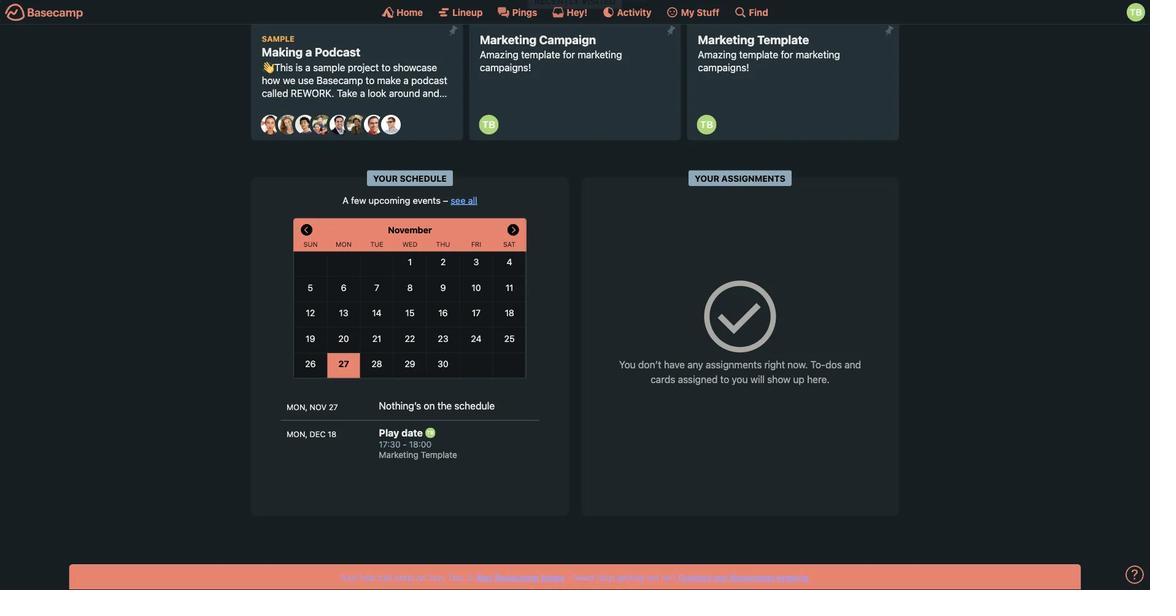 Task type: describe. For each thing, give the bounding box(es) containing it.
see
[[451, 195, 466, 206]]

nov
[[310, 402, 327, 412]]

wed
[[403, 241, 418, 248]]

and inside you don't have any assignments right now. to‑dos and cards assigned to you will show up here.
[[845, 359, 862, 371]]

my stuff
[[681, 7, 720, 18]]

making
[[262, 46, 303, 59]]

0 vertical spatial to
[[382, 62, 391, 74]]

18:00
[[409, 440, 432, 450]]

annie bryan image
[[261, 115, 281, 135]]

pings
[[512, 7, 538, 18]]

sat
[[504, 241, 516, 248]]

victor cooper image
[[381, 115, 401, 135]]

marketing template amazing template for marketing campaigns!
[[698, 33, 841, 74]]

have
[[664, 359, 685, 371]]

ends
[[395, 572, 414, 582]]

you
[[619, 359, 636, 371]]

around
[[389, 88, 420, 99]]

pings button
[[498, 6, 538, 18]]

a few upcoming events – see all
[[343, 195, 478, 206]]

0 horizontal spatial dec
[[310, 429, 326, 439]]

template for campaign
[[521, 49, 561, 61]]

your schedule
[[373, 173, 447, 184]]

project
[[348, 62, 379, 74]]

up?
[[662, 572, 676, 582]]

take
[[337, 88, 358, 99]]

use
[[298, 75, 314, 86]]

showcase
[[393, 62, 437, 74]]

activity link
[[603, 6, 652, 18]]

steve marsh image
[[364, 115, 384, 135]]

17:30     -     18:00 marketing template
[[379, 440, 457, 460]]

explore!
[[262, 100, 298, 112]]

mon
[[336, 241, 352, 248]]

17:30
[[379, 440, 401, 450]]

this
[[274, 62, 293, 74]]

podcast
[[412, 75, 448, 86]]

switch accounts image
[[5, 3, 84, 22]]

for for marketing template
[[781, 49, 794, 61]]

nothing's on the schedule
[[379, 400, 495, 412]]

.
[[809, 572, 811, 582]]

1 horizontal spatial basecamp
[[495, 572, 539, 582]]

template for template
[[740, 49, 779, 61]]

marketing campaign amazing template for marketing campaigns!
[[480, 33, 622, 74]]

template inside the marketing template amazing template for marketing campaigns!
[[758, 33, 810, 47]]

assignments
[[722, 173, 786, 184]]

basecamp inside the sample making a podcast 👋 this is a sample project to showcase how we use basecamp to make a podcast called rework. take a look around and explore!
[[317, 75, 363, 86]]

tue
[[371, 241, 384, 248]]

a left look
[[360, 88, 365, 99]]

here.
[[808, 374, 830, 385]]

my
[[681, 7, 695, 18]]

thu
[[436, 241, 450, 248]]

your for your schedule
[[373, 173, 398, 184]]

assignments
[[706, 359, 762, 371]]

lineup
[[453, 7, 483, 18]]

you
[[732, 374, 748, 385]]

1 vertical spatial dec
[[449, 572, 465, 582]]

look
[[368, 88, 387, 99]]

0 horizontal spatial your
[[339, 572, 357, 582]]

home link
[[382, 6, 423, 18]]

and inside the sample making a podcast 👋 this is a sample project to showcase how we use basecamp to make a podcast called rework. take a look around and explore!
[[423, 88, 440, 99]]

activity
[[617, 7, 652, 18]]

trial
[[378, 572, 393, 582]]

a right "making"
[[306, 46, 312, 59]]

help
[[597, 572, 614, 582]]

campaigns! for marketing template
[[698, 62, 750, 74]]

play
[[379, 427, 399, 439]]

18
[[328, 429, 337, 439]]

date
[[402, 427, 423, 439]]

1 vertical spatial to
[[366, 75, 375, 86]]

your assignments
[[695, 173, 786, 184]]

all
[[468, 195, 478, 206]]

free
[[360, 572, 375, 582]]

assigned
[[678, 374, 718, 385]]

need
[[574, 572, 595, 582]]

fri
[[472, 241, 481, 248]]

sample
[[313, 62, 345, 74]]

experts
[[777, 572, 809, 582]]

see all link
[[451, 195, 478, 206]]

the
[[438, 400, 452, 412]]

up
[[794, 374, 805, 385]]

sample making a podcast 👋 this is a sample project to showcase how we use basecamp to make a podcast called rework. take a look around and explore!
[[262, 34, 448, 112]]

schedule
[[455, 400, 495, 412]]

november
[[388, 225, 432, 235]]

mon, nov 27
[[287, 402, 338, 412]]

your free trial ends on sun, dec  3. buy basecamp today • need help getting set up? contact our basecamp experts .
[[339, 572, 811, 582]]

events
[[413, 195, 441, 206]]

right
[[765, 359, 785, 371]]

mon, for mon, dec 18
[[287, 429, 308, 439]]

cards
[[651, 374, 676, 385]]



Task type: vqa. For each thing, say whether or not it's contained in the screenshot.
Mon, Dec 18's Mon,
yes



Task type: locate. For each thing, give the bounding box(es) containing it.
nothing's
[[379, 400, 421, 412]]

2 for from the left
[[781, 49, 794, 61]]

marketing for template
[[796, 49, 841, 61]]

contact our basecamp experts link
[[678, 572, 809, 582]]

marketing for marketing template
[[698, 33, 755, 47]]

1 horizontal spatial marketing
[[796, 49, 841, 61]]

1 horizontal spatial to
[[382, 62, 391, 74]]

2 mon, from the top
[[287, 429, 308, 439]]

campaigns! down pings popup button
[[480, 62, 531, 74]]

2 vertical spatial to
[[721, 374, 730, 385]]

dec left 18
[[310, 429, 326, 439]]

campaigns! inside the marketing template amazing template for marketing campaigns!
[[698, 62, 750, 74]]

marketing inside the marketing template amazing template for marketing campaigns!
[[796, 49, 841, 61]]

to up make
[[382, 62, 391, 74]]

your for your assignments
[[695, 173, 720, 184]]

sun
[[304, 241, 318, 248]]

is
[[296, 62, 303, 74]]

marketing inside marketing campaign amazing template for marketing campaigns!
[[578, 49, 622, 61]]

marketing inside marketing campaign amazing template for marketing campaigns!
[[480, 33, 537, 47]]

mon, left nov
[[287, 402, 308, 412]]

0 vertical spatial template
[[758, 33, 810, 47]]

mon,
[[287, 402, 308, 412], [287, 429, 308, 439]]

hey!
[[567, 7, 588, 18]]

1 campaigns! from the left
[[480, 62, 531, 74]]

podcast
[[315, 46, 361, 59]]

0 horizontal spatial marketing
[[379, 450, 419, 460]]

1 horizontal spatial marketing
[[480, 33, 537, 47]]

main element
[[0, 0, 1151, 25]]

template down find
[[758, 33, 810, 47]]

jared davis image
[[295, 115, 315, 135]]

amazing for marketing template
[[698, 49, 737, 61]]

basecamp right buy
[[495, 572, 539, 582]]

show
[[768, 374, 791, 385]]

1 template from the left
[[521, 49, 561, 61]]

to inside you don't have any assignments right now. to‑dos and cards assigned to you will show up here.
[[721, 374, 730, 385]]

and down podcast
[[423, 88, 440, 99]]

called
[[262, 88, 288, 99]]

0 horizontal spatial amazing
[[480, 49, 519, 61]]

rework.
[[291, 88, 334, 99]]

amazing for marketing campaign
[[480, 49, 519, 61]]

your left assignments
[[695, 173, 720, 184]]

and right to‑dos
[[845, 359, 862, 371]]

for inside marketing campaign amazing template for marketing campaigns!
[[563, 49, 575, 61]]

set
[[647, 572, 659, 582]]

mon, for mon, nov 27
[[287, 402, 308, 412]]

•
[[568, 572, 572, 582]]

getting
[[617, 572, 645, 582]]

0 vertical spatial on
[[424, 400, 435, 412]]

None submit
[[444, 21, 463, 41], [662, 21, 681, 41], [880, 21, 900, 41], [444, 21, 463, 41], [662, 21, 681, 41], [880, 21, 900, 41]]

template inside marketing campaign amazing template for marketing campaigns!
[[521, 49, 561, 61]]

amazing down pings popup button
[[480, 49, 519, 61]]

amazing
[[480, 49, 519, 61], [698, 49, 737, 61]]

2 campaigns! from the left
[[698, 62, 750, 74]]

on left the
[[424, 400, 435, 412]]

marketing for marketing campaign
[[480, 33, 537, 47]]

my stuff button
[[667, 6, 720, 18]]

hey! button
[[552, 6, 588, 18]]

dec left the 3.
[[449, 572, 465, 582]]

0 horizontal spatial campaigns!
[[480, 62, 531, 74]]

lineup link
[[438, 6, 483, 18]]

nicole katz image
[[347, 115, 367, 135]]

0 vertical spatial dec
[[310, 429, 326, 439]]

template inside 17:30     -     18:00 marketing template
[[421, 450, 457, 460]]

our
[[714, 572, 728, 582]]

to
[[382, 62, 391, 74], [366, 75, 375, 86], [721, 374, 730, 385]]

1 horizontal spatial template
[[758, 33, 810, 47]]

amazing inside the marketing template amazing template for marketing campaigns!
[[698, 49, 737, 61]]

template
[[521, 49, 561, 61], [740, 49, 779, 61]]

1 vertical spatial on
[[417, 572, 427, 582]]

for
[[563, 49, 575, 61], [781, 49, 794, 61]]

cheryl walters image
[[278, 115, 298, 135]]

we
[[283, 75, 296, 86]]

1 for from the left
[[563, 49, 575, 61]]

your left free
[[339, 572, 357, 582]]

your up upcoming
[[373, 173, 398, 184]]

for inside the marketing template amazing template for marketing campaigns!
[[781, 49, 794, 61]]

jennifer young image
[[313, 115, 332, 135]]

marketing inside 17:30     -     18:00 marketing template
[[379, 450, 419, 460]]

on
[[424, 400, 435, 412], [417, 572, 427, 582]]

0 vertical spatial and
[[423, 88, 440, 99]]

1 horizontal spatial your
[[373, 173, 398, 184]]

campaigns! inside marketing campaign amazing template for marketing campaigns!
[[480, 62, 531, 74]]

how
[[262, 75, 280, 86]]

make
[[377, 75, 401, 86]]

template down "18:00"
[[421, 450, 457, 460]]

0 horizontal spatial basecamp
[[317, 75, 363, 86]]

basecamp
[[317, 75, 363, 86], [495, 572, 539, 582], [731, 572, 775, 582]]

amazing inside marketing campaign amazing template for marketing campaigns!
[[480, 49, 519, 61]]

template down find
[[740, 49, 779, 61]]

template down campaign
[[521, 49, 561, 61]]

basecamp right our
[[731, 572, 775, 582]]

–
[[443, 195, 449, 206]]

today
[[541, 572, 565, 582]]

1 mon, from the top
[[287, 402, 308, 412]]

1 amazing from the left
[[480, 49, 519, 61]]

a up around
[[404, 75, 409, 86]]

2 marketing from the left
[[796, 49, 841, 61]]

play date
[[379, 427, 425, 439]]

upcoming
[[369, 195, 411, 206]]

don't
[[639, 359, 662, 371]]

0 horizontal spatial for
[[563, 49, 575, 61]]

-
[[403, 440, 407, 450]]

schedule
[[400, 173, 447, 184]]

buy basecamp today link
[[477, 572, 565, 582]]

marketing for campaign
[[578, 49, 622, 61]]

few
[[351, 195, 366, 206]]

0 horizontal spatial and
[[423, 88, 440, 99]]

marketing down -
[[379, 450, 419, 460]]

contact
[[678, 572, 712, 582]]

3.
[[467, 572, 474, 582]]

0 horizontal spatial marketing
[[578, 49, 622, 61]]

you don't have any assignments right now. to‑dos and cards assigned to you will show up here.
[[619, 359, 862, 385]]

1 horizontal spatial dec
[[449, 572, 465, 582]]

2 horizontal spatial basecamp
[[731, 572, 775, 582]]

1 vertical spatial mon,
[[287, 429, 308, 439]]

1 horizontal spatial and
[[845, 359, 862, 371]]

any
[[688, 359, 704, 371]]

2 horizontal spatial to
[[721, 374, 730, 385]]

find
[[749, 7, 769, 18]]

1 horizontal spatial amazing
[[698, 49, 737, 61]]

1 vertical spatial and
[[845, 359, 862, 371]]

👋
[[262, 62, 272, 74]]

template inside the marketing template amazing template for marketing campaigns!
[[740, 49, 779, 61]]

marketing
[[578, 49, 622, 61], [796, 49, 841, 61]]

now.
[[788, 359, 808, 371]]

marketing down pings popup button
[[480, 33, 537, 47]]

sun,
[[429, 572, 447, 582]]

1 horizontal spatial campaigns!
[[698, 62, 750, 74]]

marketing down stuff in the top right of the page
[[698, 33, 755, 47]]

2 horizontal spatial your
[[695, 173, 720, 184]]

campaign
[[540, 33, 596, 47]]

0 horizontal spatial template
[[521, 49, 561, 61]]

marketing inside the marketing template amazing template for marketing campaigns!
[[698, 33, 755, 47]]

find button
[[735, 6, 769, 18]]

for for marketing campaign
[[563, 49, 575, 61]]

1 vertical spatial template
[[421, 450, 457, 460]]

sample
[[262, 34, 295, 44]]

0 horizontal spatial template
[[421, 450, 457, 460]]

0 vertical spatial mon,
[[287, 402, 308, 412]]

mon, down 'mon, nov 27'
[[287, 429, 308, 439]]

a
[[343, 195, 349, 206]]

2 template from the left
[[740, 49, 779, 61]]

campaigns! down stuff in the top right of the page
[[698, 62, 750, 74]]

to left the you
[[721, 374, 730, 385]]

basecamp up the take
[[317, 75, 363, 86]]

1 marketing from the left
[[578, 49, 622, 61]]

2 amazing from the left
[[698, 49, 737, 61]]

stuff
[[697, 7, 720, 18]]

27
[[329, 402, 338, 412]]

on left sun,
[[417, 572, 427, 582]]

campaigns!
[[480, 62, 531, 74], [698, 62, 750, 74]]

will
[[751, 374, 765, 385]]

1 horizontal spatial for
[[781, 49, 794, 61]]

template
[[758, 33, 810, 47], [421, 450, 457, 460]]

0 horizontal spatial to
[[366, 75, 375, 86]]

josh fiske image
[[330, 115, 349, 135]]

to down project
[[366, 75, 375, 86]]

amazing down stuff in the top right of the page
[[698, 49, 737, 61]]

1 horizontal spatial template
[[740, 49, 779, 61]]

campaigns! for marketing campaign
[[480, 62, 531, 74]]

mon, dec 18
[[287, 429, 337, 439]]

2 horizontal spatial marketing
[[698, 33, 755, 47]]

a right is
[[306, 62, 311, 74]]

tim burton image
[[1127, 3, 1146, 21], [479, 115, 499, 135], [697, 115, 717, 135], [425, 428, 436, 438]]

dec
[[310, 429, 326, 439], [449, 572, 465, 582]]



